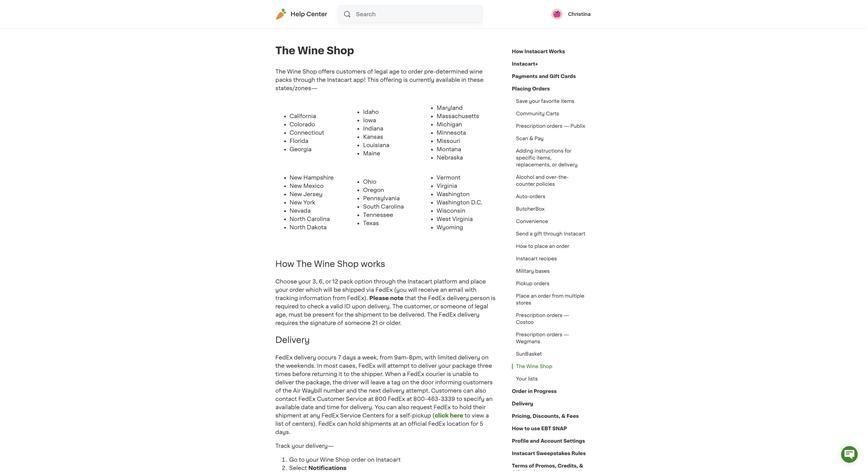 Task type: locate. For each thing, give the bounding box(es) containing it.
and
[[539, 74, 549, 79], [536, 175, 545, 180], [459, 279, 469, 285], [347, 388, 357, 394], [315, 405, 326, 411], [530, 439, 540, 444]]

your inside go to your wine shop order on instacart select notifications
[[306, 458, 319, 463]]

1 horizontal spatial shipment
[[355, 312, 382, 318]]

delivered.
[[399, 312, 426, 318]]

butcherbox
[[516, 207, 545, 212]]

to right go
[[299, 458, 305, 463]]

0 vertical spatial cards
[[561, 74, 576, 79]]

with right the 8pm,
[[425, 355, 436, 361]]

1 horizontal spatial delivery
[[512, 402, 534, 407]]

the wine shop offers customers of legal age to order pre-determined wine packs through the instacart app! this offering is currently available
[[276, 69, 483, 83]]

1 vertical spatial cards
[[523, 471, 539, 472]]

terms
[[512, 464, 528, 469]]

— inside prescription orders — publix link
[[564, 124, 570, 129]]

snap
[[553, 427, 567, 432]]

3 — from the top
[[564, 333, 570, 338]]

0 vertical spatial can
[[464, 388, 474, 394]]

1 horizontal spatial available
[[436, 77, 460, 83]]

carolina inside ohio oregon pennsylvania south carolina tennessee texas
[[381, 204, 404, 210]]

alcohol and over-the- counter policies
[[516, 175, 569, 187]]

how up profile at the right bottom
[[512, 427, 524, 432]]

& left the pay
[[530, 136, 534, 141]]

1 horizontal spatial can
[[387, 405, 397, 411]]

your left 3,
[[299, 279, 311, 285]]

gift
[[550, 74, 560, 79], [512, 471, 522, 472]]

1 vertical spatial legal
[[475, 304, 488, 310]]

— down multiple
[[564, 313, 570, 318]]

0 vertical spatial delivery.
[[368, 304, 391, 310]]

from inside the choose your 3, 6, or 12 pack option through the instacart platform and place your order which will be shipped via fedex (you will receive an email with tracking information from fedex).
[[333, 296, 346, 301]]

2 vertical spatial —
[[564, 333, 570, 338]]

the down must on the left bottom of page
[[300, 321, 309, 326]]

prescription inside prescription orders — costco
[[516, 313, 546, 318]]

texas
[[363, 221, 379, 226]]

available down contact
[[276, 405, 300, 411]]

from
[[552, 294, 564, 299], [333, 296, 346, 301], [380, 355, 393, 361]]

1 vertical spatial on
[[402, 380, 409, 386]]

1 horizontal spatial customers
[[463, 380, 493, 386]]

1 vertical spatial north
[[290, 225, 306, 230]]

orders
[[547, 124, 563, 129], [530, 194, 546, 199], [534, 282, 550, 286], [547, 313, 563, 318], [547, 333, 563, 338]]

be up older.
[[390, 312, 397, 318]]

request
[[411, 405, 432, 411]]

gift up the orders
[[550, 74, 560, 79]]

1 horizontal spatial deliver
[[418, 363, 437, 369]]

your down delivery— in the bottom of the page
[[306, 458, 319, 463]]

your right save
[[529, 99, 540, 104]]

pennsylvania
[[363, 196, 400, 201]]

on down fedex can hold shipments at an official fedex location for 5 days.
[[368, 458, 375, 463]]

id
[[345, 304, 351, 310]]

2 — from the top
[[564, 313, 570, 318]]

for down valid
[[336, 312, 343, 318]]

delivery down email
[[447, 296, 469, 301]]

california colorado connecticut florida georgia
[[290, 113, 324, 152]]

1 new from the top
[[290, 175, 302, 181]]

wyoming
[[437, 225, 463, 230]]

fees
[[567, 414, 579, 419]]

montana
[[437, 147, 461, 152]]

on right tag
[[402, 380, 409, 386]]

of inside fedex delivery occurs 7 days a week, from 9am-8pm, with limited delivery on the weekends. in most cases, fedex will attempt to deliver your package three times before returning it to the shipper. when a fedex courier is unable to deliver the package, the driver will leave a tag on the door informing customers of the air waybill number and the next delivery attempt. customers can also contact fedex customer service at 800 fedex at 800-463-3339 to specify an available date and time for delivery. you can also request fedex to hold their shipment at any fedex service centers for a self-pickup (
[[276, 388, 281, 394]]

of right list
[[285, 422, 291, 427]]

at inside fedex can hold shipments at an official fedex location for 5 days.
[[393, 422, 399, 427]]

items,
[[537, 156, 552, 161]]

order
[[408, 69, 423, 74], [557, 244, 570, 249], [290, 287, 304, 293], [538, 294, 551, 299], [351, 458, 366, 463]]

washington
[[437, 192, 470, 197], [437, 200, 470, 206]]

legal up the this
[[375, 69, 388, 74]]

0 horizontal spatial customers
[[336, 69, 366, 74]]

an
[[550, 244, 555, 249], [440, 287, 447, 293], [531, 294, 537, 299], [486, 397, 493, 402], [400, 422, 407, 427]]

service
[[346, 397, 367, 402], [340, 413, 361, 419]]

place inside the choose your 3, 6, or 12 pack option through the instacart platform and place your order which will be shipped via fedex (you will receive an email with tracking information from fedex).
[[471, 279, 486, 285]]

go to your wine shop order on instacart select notifications
[[289, 458, 401, 471]]

an inside the choose your 3, 6, or 12 pack option through the instacart platform and place your order which will be shipped via fedex (you will receive an email with tracking information from fedex).
[[440, 287, 447, 293]]

0 horizontal spatial carolina
[[307, 217, 330, 222]]

deliver up the courier
[[418, 363, 437, 369]]

1 horizontal spatial cards
[[561, 74, 576, 79]]

0 vertical spatial shipment
[[355, 312, 382, 318]]

any
[[310, 413, 320, 419]]

prescription orders — publix link
[[512, 120, 590, 133]]

through right gift
[[544, 232, 563, 237]]

prescription up costco
[[516, 313, 546, 318]]

0 vertical spatial hold
[[460, 405, 472, 411]]

from inside fedex delivery occurs 7 days a week, from 9am-8pm, with limited delivery on the weekends. in most cases, fedex will attempt to deliver your package three times before returning it to the shipper. when a fedex courier is unable to deliver the package, the driver will leave a tag on the door informing customers of the air waybill number and the next delivery attempt. customers can also contact fedex customer service at 800 fedex at 800-463-3339 to specify an available date and time for delivery. you can also request fedex to hold their shipment at any fedex service centers for a self-pickup (
[[380, 355, 393, 361]]

customers up specify
[[463, 380, 493, 386]]

your inside fedex delivery occurs 7 days a week, from 9am-8pm, with limited delivery on the weekends. in most cases, fedex will attempt to deliver your package three times before returning it to the shipper. when a fedex courier is unable to deliver the package, the driver will leave a tag on the door informing customers of the air waybill number and the next delivery attempt. customers can also contact fedex customer service at 800 fedex at 800-463-3339 to specify an available date and time for delivery. you can also request fedex to hold their shipment at any fedex service centers for a self-pickup (
[[439, 363, 451, 369]]

a left gift
[[530, 232, 533, 237]]

fedex up door
[[407, 372, 425, 377]]

2 vertical spatial &
[[580, 464, 584, 469]]

0 horizontal spatial with
[[425, 355, 436, 361]]

1 vertical spatial &
[[562, 414, 566, 419]]

oregon
[[363, 188, 384, 193]]

click
[[435, 413, 449, 419]]

a
[[530, 232, 533, 237], [326, 304, 329, 310], [358, 355, 361, 361], [403, 372, 406, 377], [387, 380, 390, 386], [395, 413, 399, 419], [486, 413, 489, 419]]

order inside go to your wine shop order on instacart select notifications
[[351, 458, 366, 463]]

orders for prescription orders — costco
[[547, 313, 563, 318]]

days
[[343, 355, 356, 361]]

available inside the wine shop offers customers of legal age to order pre-determined wine packs through the instacart app! this offering is currently available
[[436, 77, 460, 83]]

orders inside prescription orders — wegmans
[[547, 333, 563, 338]]

prescription orders — publix
[[516, 124, 586, 129]]

1 horizontal spatial with
[[465, 287, 477, 293]]

orders down place an order from multiple stores link
[[547, 313, 563, 318]]

2 vertical spatial through
[[374, 279, 396, 285]]

a inside that the fedex delivery person is required to check a valid id upon delivery. the customer, or someone of legal age, must be present for the shipment to be delivered. the fedex delivery requires the signature of someone 21 or older.
[[326, 304, 329, 310]]

of right terms
[[529, 464, 535, 469]]

instacart inside the wine shop offers customers of legal age to order pre-determined wine packs through the instacart app! this offering is currently available
[[327, 77, 352, 83]]

0 horizontal spatial shipment
[[276, 413, 302, 419]]

6,
[[319, 279, 324, 285]]

1 vertical spatial also
[[398, 405, 410, 411]]

how inside "link"
[[512, 49, 524, 54]]

0 vertical spatial carolina
[[381, 204, 404, 210]]

fedex down any
[[319, 422, 336, 427]]

with inside the choose your 3, 6, or 12 pack option through the instacart platform and place your order which will be shipped via fedex (you will receive an email with tracking information from fedex).
[[465, 287, 477, 293]]

for right instructions
[[565, 149, 572, 154]]

how instacart works link
[[512, 45, 565, 58]]

vermont
[[437, 175, 461, 181]]

1 washington from the top
[[437, 192, 470, 197]]

3 new from the top
[[290, 192, 302, 197]]

placing
[[512, 86, 531, 91]]

for inside fedex can hold shipments at an official fedex location for 5 days.
[[471, 422, 479, 427]]

0 horizontal spatial can
[[337, 422, 347, 427]]

1 vertical spatial someone
[[345, 321, 371, 326]]

1 vertical spatial the wine shop
[[516, 365, 553, 369]]

with
[[465, 287, 477, 293], [425, 355, 436, 361]]

2 vertical spatial is
[[447, 372, 451, 377]]

the up contact
[[283, 388, 292, 394]]

occurs
[[318, 355, 337, 361]]

or inside the choose your 3, 6, or 12 pack option through the instacart platform and place your order which will be shipped via fedex (you will receive an email with tracking information from fedex).
[[326, 279, 331, 285]]

delivery link
[[512, 398, 534, 411]]

0 vertical spatial in
[[462, 77, 467, 83]]

for left 5
[[471, 422, 479, 427]]

also up specify
[[475, 388, 487, 394]]

& inside terms of promos, credits, & gift cards
[[580, 464, 584, 469]]

date
[[301, 405, 314, 411]]

instacart up instacart+ link
[[525, 49, 548, 54]]

shipment up list
[[276, 413, 302, 419]]

to down the 8pm,
[[411, 363, 417, 369]]

most
[[324, 363, 338, 369]]

send
[[516, 232, 529, 237]]

the up times on the bottom left of the page
[[276, 363, 285, 369]]

0 vertical spatial available
[[436, 77, 460, 83]]

shipped
[[343, 287, 365, 293]]

wine inside the wine shop offers customers of legal age to order pre-determined wine packs through the instacart app! this offering is currently available
[[287, 69, 301, 74]]

shop inside the wine shop offers customers of legal age to order pre-determined wine packs through the instacart app! this offering is currently available
[[303, 69, 317, 74]]

0 vertical spatial is
[[404, 77, 408, 83]]

is right the offering
[[404, 77, 408, 83]]

2 vertical spatial can
[[337, 422, 347, 427]]

stores
[[516, 301, 532, 306]]

1 vertical spatial available
[[276, 405, 300, 411]]

d.c.
[[471, 200, 483, 206]]

the-
[[559, 175, 569, 180]]

1 vertical spatial delivery.
[[350, 405, 374, 411]]

0 horizontal spatial &
[[530, 136, 534, 141]]

1 horizontal spatial in
[[528, 390, 533, 394]]

1 vertical spatial customers
[[463, 380, 493, 386]]

prescription down community
[[516, 124, 546, 129]]

0 vertical spatial prescription
[[516, 124, 546, 129]]

0 horizontal spatial cards
[[523, 471, 539, 472]]

how up choose
[[276, 260, 294, 268]]

0 vertical spatial customers
[[336, 69, 366, 74]]

week,
[[362, 355, 378, 361]]

at up the "centers)."
[[303, 413, 309, 419]]

1 vertical spatial through
[[544, 232, 563, 237]]

in inside "in these states/zones—"
[[462, 77, 467, 83]]

2 vertical spatial prescription
[[516, 333, 546, 338]]

0 vertical spatial someone
[[441, 304, 467, 310]]

through inside the wine shop offers customers of legal age to order pre-determined wine packs through the instacart app! this offering is currently available
[[293, 77, 315, 83]]

or right 6,
[[326, 279, 331, 285]]

— inside prescription orders — costco
[[564, 313, 570, 318]]

in right order
[[528, 390, 533, 394]]

21
[[372, 321, 378, 326]]

adding
[[516, 149, 534, 154]]

2 horizontal spatial through
[[544, 232, 563, 237]]

items
[[561, 99, 575, 104]]

delivery. down please
[[368, 304, 391, 310]]

an inside fedex can hold shipments at an official fedex location for 5 days.
[[400, 422, 407, 427]]

with up person
[[465, 287, 477, 293]]

auto-orders
[[516, 194, 546, 199]]

carolina down pennsylvania
[[381, 204, 404, 210]]

through up states/zones—
[[293, 77, 315, 83]]

kansas
[[363, 134, 383, 140]]

in these states/zones—
[[276, 77, 484, 91]]

0 horizontal spatial gift
[[512, 471, 522, 472]]

1 horizontal spatial hold
[[460, 405, 472, 411]]

1 vertical spatial with
[[425, 355, 436, 361]]

2 vertical spatial on
[[368, 458, 375, 463]]

option
[[355, 279, 373, 285]]

the up the attempt.
[[411, 380, 420, 386]]

0 vertical spatial —
[[564, 124, 570, 129]]

rules
[[572, 452, 586, 457]]

0 horizontal spatial legal
[[375, 69, 388, 74]]

deliver
[[418, 363, 437, 369], [276, 380, 294, 386]]

1 horizontal spatial &
[[562, 414, 566, 419]]

3 prescription from the top
[[516, 333, 546, 338]]

gift inside terms of promos, credits, & gift cards
[[512, 471, 522, 472]]

1 horizontal spatial carolina
[[381, 204, 404, 210]]

through inside 'link'
[[544, 232, 563, 237]]

0 horizontal spatial is
[[404, 77, 408, 83]]

fedex up date
[[299, 397, 316, 402]]

1 — from the top
[[564, 124, 570, 129]]

cards inside terms of promos, credits, & gift cards
[[523, 471, 539, 472]]

service down driver
[[346, 397, 367, 402]]

the down id
[[345, 312, 354, 318]]

2 horizontal spatial be
[[390, 312, 397, 318]]

how to use ebt snap link
[[512, 423, 567, 436]]

0 horizontal spatial through
[[293, 77, 315, 83]]

1 horizontal spatial legal
[[475, 304, 488, 310]]

0 horizontal spatial in
[[462, 77, 467, 83]]

delivery up pricing,
[[512, 402, 534, 407]]

the down offers
[[317, 77, 326, 83]]

of inside terms of promos, credits, & gift cards
[[529, 464, 535, 469]]

1 horizontal spatial through
[[374, 279, 396, 285]]

a inside to view a list of centers).
[[486, 413, 489, 419]]

auto-
[[516, 194, 530, 199]]

2 new from the top
[[290, 183, 302, 189]]

is up informing
[[447, 372, 451, 377]]

of inside to view a list of centers).
[[285, 422, 291, 427]]

1 vertical spatial carolina
[[307, 217, 330, 222]]

be down '12'
[[334, 287, 341, 293]]

virginia
[[437, 183, 457, 189], [453, 217, 473, 222]]

instacart up receive
[[408, 279, 433, 285]]

package
[[453, 363, 476, 369]]

for right time
[[341, 405, 349, 411]]

2 horizontal spatial on
[[482, 355, 489, 361]]

of up contact
[[276, 388, 281, 394]]

instacart
[[525, 49, 548, 54], [327, 77, 352, 83], [564, 232, 586, 237], [516, 257, 538, 262], [408, 279, 433, 285], [512, 452, 536, 457], [376, 458, 401, 463]]

2 prescription from the top
[[516, 313, 546, 318]]

3339
[[441, 397, 455, 402]]

1 horizontal spatial from
[[380, 355, 393, 361]]

0 horizontal spatial someone
[[345, 321, 371, 326]]

new hampshire new mexico new jersey new york nevada north carolina north dakota
[[290, 175, 334, 230]]

the inside the wine shop offers customers of legal age to order pre-determined wine packs through the instacart app! this offering is currently available
[[317, 77, 326, 83]]

0 horizontal spatial on
[[368, 458, 375, 463]]

2 washington from the top
[[437, 200, 470, 206]]

payments and gift cards link
[[512, 70, 576, 83]]

legal
[[375, 69, 388, 74], [475, 304, 488, 310]]

york
[[304, 200, 315, 206]]

can down time
[[337, 422, 347, 427]]

0 horizontal spatial from
[[333, 296, 346, 301]]

0 vertical spatial gift
[[550, 74, 560, 79]]

— left the publix
[[564, 124, 570, 129]]

an inside 'place an order from multiple stores'
[[531, 294, 537, 299]]

2 horizontal spatial is
[[491, 296, 496, 301]]

cards down terms
[[523, 471, 539, 472]]

0 horizontal spatial available
[[276, 405, 300, 411]]

at right shipments
[[393, 422, 399, 427]]

1 vertical spatial shipment
[[276, 413, 302, 419]]

delivery. inside fedex delivery occurs 7 days a week, from 9am-8pm, with limited delivery on the weekends. in most cases, fedex will attempt to deliver your package three times before returning it to the shipper. when a fedex courier is unable to deliver the package, the driver will leave a tag on the door informing customers of the air waybill number and the next delivery attempt. customers can also contact fedex customer service at 800 fedex at 800-463-3339 to specify an available date and time for delivery. you can also request fedex to hold their shipment at any fedex service centers for a self-pickup (
[[350, 405, 374, 411]]

2 horizontal spatial &
[[580, 464, 584, 469]]

shop down sunbasket
[[540, 365, 553, 369]]

of down valid
[[338, 321, 343, 326]]

fedex
[[376, 287, 393, 293], [428, 296, 446, 301], [439, 312, 456, 318], [276, 355, 293, 361], [359, 363, 376, 369], [407, 372, 425, 377], [299, 397, 316, 402], [388, 397, 405, 402], [434, 405, 451, 411], [322, 413, 339, 419], [319, 422, 336, 427], [428, 422, 446, 427]]

fedex delivery occurs 7 days a week, from 9am-8pm, with limited delivery on the weekends. in most cases, fedex will attempt to deliver your package three times before returning it to the shipper. when a fedex courier is unable to deliver the package, the driver will leave a tag on the door informing customers of the air waybill number and the next delivery attempt. customers can also contact fedex customer service at 800 fedex at 800-463-3339 to specify an available date and time for delivery. you can also request fedex to hold their shipment at any fedex service centers for a self-pickup (
[[276, 355, 493, 419]]

(you
[[394, 287, 407, 293]]

— inside prescription orders — wegmans
[[564, 333, 570, 338]]

0 horizontal spatial place
[[471, 279, 486, 285]]

maryland
[[437, 105, 463, 111]]

0 vertical spatial with
[[465, 287, 477, 293]]

instacart down fedex can hold shipments at an official fedex location for 5 days.
[[376, 458, 401, 463]]

to
[[401, 69, 407, 74], [529, 244, 534, 249], [300, 304, 306, 310], [383, 312, 389, 318], [411, 363, 417, 369], [344, 372, 350, 377], [473, 372, 479, 377], [457, 397, 463, 402], [452, 405, 458, 411], [465, 413, 471, 419], [525, 427, 530, 432], [299, 458, 305, 463]]

states/zones—
[[276, 85, 318, 91]]

is right person
[[491, 296, 496, 301]]

order inside 'place an order from multiple stores'
[[538, 294, 551, 299]]

1 horizontal spatial is
[[447, 372, 451, 377]]

mexico
[[304, 183, 324, 189]]

1 vertical spatial is
[[491, 296, 496, 301]]

place up person
[[471, 279, 486, 285]]

via
[[367, 287, 374, 293]]

can
[[464, 388, 474, 394], [387, 405, 397, 411], [337, 422, 347, 427]]

prescription
[[516, 124, 546, 129], [516, 313, 546, 318], [516, 333, 546, 338]]

1 vertical spatial prescription
[[516, 313, 546, 318]]

0 vertical spatial on
[[482, 355, 489, 361]]

orders down 'bases'
[[534, 282, 550, 286]]

delivery up the- at the right top
[[559, 163, 578, 167]]

orders inside prescription orders — costco
[[547, 313, 563, 318]]

shipment up 21
[[355, 312, 382, 318]]

orders up butcherbox link
[[530, 194, 546, 199]]

a right view
[[486, 413, 489, 419]]

legal inside the wine shop offers customers of legal age to order pre-determined wine packs through the instacart app! this offering is currently available
[[375, 69, 388, 74]]

click here
[[435, 413, 463, 419]]

three
[[478, 363, 492, 369]]

your lists
[[516, 377, 538, 382]]

select
[[289, 466, 307, 471]]

0 horizontal spatial hold
[[349, 422, 361, 427]]

0 vertical spatial through
[[293, 77, 315, 83]]

of
[[368, 69, 373, 74], [468, 304, 474, 310], [338, 321, 343, 326], [276, 388, 281, 394], [285, 422, 291, 427], [529, 464, 535, 469]]

from up attempt
[[380, 355, 393, 361]]

that the fedex delivery person is required to check a valid id upon delivery. the customer, or someone of legal age, must be present for the shipment to be delivered. the fedex delivery requires the signature of someone 21 or older.
[[276, 296, 496, 326]]

package,
[[306, 380, 331, 386]]

place down gift
[[535, 244, 548, 249]]

1 prescription from the top
[[516, 124, 546, 129]]

can right the you
[[387, 405, 397, 411]]

to left use on the right bottom
[[525, 427, 530, 432]]

virginia down wisconsin
[[453, 217, 473, 222]]

legal inside that the fedex delivery person is required to check a valid id upon delivery. the customer, or someone of legal age, must be present for the shipment to be delivered. the fedex delivery requires the signature of someone 21 or older.
[[475, 304, 488, 310]]

1 vertical spatial in
[[528, 390, 533, 394]]

place an order from multiple stores link
[[512, 290, 591, 310]]

customers up app! in the top left of the page
[[336, 69, 366, 74]]

0 horizontal spatial also
[[398, 405, 410, 411]]

their
[[473, 405, 486, 411]]

shop up notifications
[[336, 458, 350, 463]]

0 horizontal spatial deliver
[[276, 380, 294, 386]]

8pm,
[[409, 355, 423, 361]]

0 vertical spatial delivery
[[276, 337, 310, 344]]

someone down upon
[[345, 321, 371, 326]]

available inside fedex delivery occurs 7 days a week, from 9am-8pm, with limited delivery on the weekends. in most cases, fedex will attempt to deliver your package three times before returning it to the shipper. when a fedex courier is unable to deliver the package, the driver will leave a tag on the door informing customers of the air waybill number and the next delivery attempt. customers can also contact fedex customer service at 800 fedex at 800-463-3339 to specify an available date and time for delivery. you can also request fedex to hold their shipment at any fedex service centers for a self-pickup (
[[276, 405, 300, 411]]

colorado
[[290, 122, 315, 127]]

prescription inside prescription orders — wegmans
[[516, 333, 546, 338]]

1 vertical spatial gift
[[512, 471, 522, 472]]



Task type: vqa. For each thing, say whether or not it's contained in the screenshot.
the leftmost 46
no



Task type: describe. For each thing, give the bounding box(es) containing it.
military bases link
[[512, 265, 554, 278]]

older.
[[387, 321, 402, 326]]

weekends.
[[286, 363, 316, 369]]

how for how to place an order
[[516, 244, 527, 249]]

centers
[[363, 413, 385, 419]]

convenience
[[516, 219, 549, 224]]

to up must on the left bottom of page
[[300, 304, 306, 310]]

or right customer,
[[434, 304, 439, 310]]

connecticut
[[290, 130, 324, 136]]

orders for auto-orders
[[530, 194, 546, 199]]

to right it on the bottom
[[344, 372, 350, 377]]

bases
[[536, 269, 550, 274]]

1 horizontal spatial gift
[[550, 74, 560, 79]]

or inside adding instructions for specific items, replacements, or delivery
[[552, 163, 557, 167]]

information
[[300, 296, 331, 301]]

1 horizontal spatial place
[[535, 244, 548, 249]]

sunbasket
[[516, 352, 542, 357]]

how for how the wine shop works
[[276, 260, 294, 268]]

0 vertical spatial virginia
[[437, 183, 457, 189]]

terms of promos, credits, & gift cards
[[512, 464, 584, 472]]

order inside the choose your 3, 6, or 12 pack option through the instacart platform and place your order which will be shipped via fedex (you will receive an email with tracking information from fedex).
[[290, 287, 304, 293]]

wine up offers
[[298, 46, 325, 56]]

1 vertical spatial delivery
[[512, 402, 534, 407]]

fedex up click
[[434, 405, 451, 411]]

shipment inside fedex delivery occurs 7 days a week, from 9am-8pm, with limited delivery on the weekends. in most cases, fedex will attempt to deliver your package three times before returning it to the shipper. when a fedex courier is unable to deliver the package, the driver will leave a tag on the door informing customers of the air waybill number and the next delivery attempt. customers can also contact fedex customer service at 800 fedex at 800-463-3339 to specify an available date and time for delivery. you can also request fedex to hold their shipment at any fedex service centers for a self-pickup (
[[276, 413, 302, 419]]

on inside go to your wine shop order on instacart select notifications
[[368, 458, 375, 463]]

will down shipper.
[[361, 380, 369, 386]]

attempt.
[[406, 388, 430, 394]]

save your favorite items link
[[512, 95, 579, 108]]

email
[[449, 287, 464, 293]]

user avatar image
[[552, 9, 563, 20]]

instacart inside go to your wine shop order on instacart select notifications
[[376, 458, 401, 463]]

can inside fedex can hold shipments at an official fedex location for 5 days.
[[337, 422, 347, 427]]

your up go
[[292, 444, 304, 449]]

waybill
[[302, 388, 322, 394]]

orders
[[532, 86, 550, 91]]

1 vertical spatial deliver
[[276, 380, 294, 386]]

fedex inside the choose your 3, 6, or 12 pack option through the instacart platform and place your order which will be shipped via fedex (you will receive an email with tracking information from fedex).
[[376, 287, 393, 293]]

fedex down time
[[322, 413, 339, 419]]

how for how instacart works
[[512, 49, 524, 54]]

instacart+
[[512, 62, 538, 66]]

community carts link
[[512, 108, 564, 120]]

fedex down the ( at the bottom of the page
[[428, 422, 446, 427]]

determined
[[436, 69, 469, 74]]

community carts
[[516, 111, 560, 116]]

shop up "pack"
[[337, 260, 359, 268]]

packs
[[276, 77, 292, 83]]

to down three on the right bottom
[[473, 372, 479, 377]]

customers inside the wine shop offers customers of legal age to order pre-determined wine packs through the instacart app! this offering is currently available
[[336, 69, 366, 74]]

ohio
[[363, 179, 377, 185]]

delivery. inside that the fedex delivery person is required to check a valid id upon delivery. the customer, or someone of legal age, must be present for the shipment to be delivered. the fedex delivery requires the signature of someone 21 or older.
[[368, 304, 391, 310]]

and inside the choose your 3, 6, or 12 pack option through the instacart platform and place your order which will be shipped via fedex (you will receive an email with tracking information from fedex).
[[459, 279, 469, 285]]

customer,
[[404, 304, 432, 310]]

unable
[[453, 372, 472, 377]]

military bases
[[516, 269, 550, 274]]

driver
[[343, 380, 359, 386]]

a right days
[[358, 355, 361, 361]]

2 horizontal spatial can
[[464, 388, 474, 394]]

must
[[289, 312, 303, 318]]

sunbasket link
[[512, 348, 546, 361]]

how instacart works
[[512, 49, 565, 54]]

official
[[408, 422, 427, 427]]

is inside the wine shop offers customers of legal age to order pre-determined wine packs through the instacart app! this offering is currently available
[[404, 77, 408, 83]]

— for prescription orders — costco
[[564, 313, 570, 318]]

pricing,
[[512, 414, 532, 419]]

0 vertical spatial &
[[530, 136, 534, 141]]

wine
[[470, 69, 483, 74]]

prescription orders — costco
[[516, 313, 570, 325]]

will up that
[[408, 287, 417, 293]]

orders for pickup orders
[[534, 282, 550, 286]]

person
[[471, 296, 490, 301]]

0 horizontal spatial the wine shop
[[276, 46, 354, 56]]

that
[[405, 296, 416, 301]]

shipment inside that the fedex delivery person is required to check a valid id upon delivery. the customer, or someone of legal age, must be present for the shipment to be delivered. the fedex delivery requires the signature of someone 21 or older.
[[355, 312, 382, 318]]

to right 3339
[[457, 397, 463, 402]]

dakota
[[307, 225, 327, 230]]

promos,
[[536, 464, 557, 469]]

0 vertical spatial deliver
[[418, 363, 437, 369]]

0 horizontal spatial be
[[304, 312, 311, 318]]

shop inside go to your wine shop order on instacart select notifications
[[336, 458, 350, 463]]

1 vertical spatial can
[[387, 405, 397, 411]]

the inside the choose your 3, 6, or 12 pack option through the instacart platform and place your order which will be shipped via fedex (you will receive an email with tracking information from fedex).
[[397, 279, 406, 285]]

fedex down email
[[439, 312, 456, 318]]

to inside to view a list of centers).
[[465, 413, 471, 419]]

an down send a gift through instacart
[[550, 244, 555, 249]]

number
[[324, 388, 345, 394]]

0 vertical spatial service
[[346, 397, 367, 402]]

will up shipper.
[[377, 363, 386, 369]]

to up here
[[452, 405, 458, 411]]

delivery down person
[[458, 312, 480, 318]]

placing orders
[[512, 86, 550, 91]]

works
[[361, 260, 386, 268]]

valid
[[330, 304, 343, 310]]

prescription for prescription orders — wegmans
[[516, 333, 546, 338]]

required
[[276, 304, 299, 310]]

maryland massachusetts michigan minnesota missouri montana nebraska
[[437, 105, 479, 161]]

1 horizontal spatial on
[[402, 380, 409, 386]]

note
[[390, 296, 404, 301]]

instacart recipes link
[[512, 253, 561, 265]]

be inside the choose your 3, 6, or 12 pack option through the instacart platform and place your order which will be shipped via fedex (you will receive an email with tracking information from fedex).
[[334, 287, 341, 293]]

wine up the lists
[[527, 365, 539, 369]]

terms of promos, credits, & gift cards link
[[512, 460, 591, 472]]

customers inside fedex delivery occurs 7 days a week, from 9am-8pm, with limited delivery on the weekends. in most cases, fedex will attempt to deliver your package three times before returning it to the shipper. when a fedex courier is unable to deliver the package, the driver will leave a tag on the door informing customers of the air waybill number and the next delivery attempt. customers can also contact fedex customer service at 800 fedex at 800-463-3339 to specify an available date and time for delivery. you can also request fedex to hold their shipment at any fedex service centers for a self-pickup (
[[463, 380, 493, 386]]

check
[[307, 304, 324, 310]]

0 horizontal spatial delivery
[[276, 337, 310, 344]]

instacart image
[[276, 9, 287, 20]]

profile and account settings link
[[512, 436, 585, 448]]

you
[[375, 405, 385, 411]]

from inside 'place an order from multiple stores'
[[552, 294, 564, 299]]

through inside the choose your 3, 6, or 12 pack option through the instacart platform and place your order which will be shipped via fedex (you will receive an email with tracking information from fedex).
[[374, 279, 396, 285]]

the left next on the bottom of page
[[358, 388, 368, 394]]

to inside the wine shop offers customers of legal age to order pre-determined wine packs through the instacart app! this offering is currently available
[[401, 69, 407, 74]]

will down 6,
[[324, 287, 333, 293]]

your
[[516, 377, 527, 382]]

order in progress link
[[512, 386, 557, 398]]

the up number
[[333, 380, 342, 386]]

placing orders link
[[512, 83, 550, 95]]

and up any
[[315, 405, 326, 411]]

wine up 6,
[[314, 260, 335, 268]]

instacart down profile at the right bottom
[[512, 452, 536, 457]]

to inside go to your wine shop order on instacart select notifications
[[299, 458, 305, 463]]

delivery down tag
[[383, 388, 405, 394]]

1 north from the top
[[290, 217, 306, 222]]

a down attempt
[[403, 372, 406, 377]]

track
[[276, 444, 290, 449]]

instacart inside the choose your 3, 6, or 12 pack option through the instacart platform and place your order which will be shipped via fedex (you will receive an email with tracking information from fedex).
[[408, 279, 433, 285]]

publix
[[571, 124, 586, 129]]

pickup
[[413, 413, 431, 419]]

a inside 'link'
[[530, 232, 533, 237]]

2 north from the top
[[290, 225, 306, 230]]

help
[[291, 11, 305, 17]]

christina
[[568, 12, 591, 17]]

save your favorite items
[[516, 99, 575, 104]]

send a gift through instacart
[[516, 232, 586, 237]]

the up driver
[[351, 372, 360, 377]]

your lists link
[[512, 373, 542, 386]]

nebraska
[[437, 155, 463, 161]]

hold inside fedex can hold shipments at an official fedex location for 5 days.
[[349, 422, 361, 427]]

(
[[433, 413, 435, 419]]

fedex up times on the bottom left of the page
[[276, 355, 293, 361]]

the inside the wine shop offers customers of legal age to order pre-determined wine packs through the instacart app! this offering is currently available
[[276, 69, 286, 74]]

for inside that the fedex delivery person is required to check a valid id upon delivery. the customer, or someone of legal age, must be present for the shipment to be delivered. the fedex delivery requires the signature of someone 21 or older.
[[336, 312, 343, 318]]

and down driver
[[347, 388, 357, 394]]

wine inside go to your wine shop order on instacart select notifications
[[320, 458, 334, 463]]

1 horizontal spatial someone
[[441, 304, 467, 310]]

1 vertical spatial service
[[340, 413, 361, 419]]

order inside the wine shop offers customers of legal age to order pre-determined wine packs through the instacart app! this offering is currently available
[[408, 69, 423, 74]]

fedex down week,
[[359, 363, 376, 369]]

cards inside payments and gift cards link
[[561, 74, 576, 79]]

and up the orders
[[539, 74, 549, 79]]

4 new from the top
[[290, 200, 302, 206]]

— for prescription orders — publix
[[564, 124, 570, 129]]

upon
[[352, 304, 366, 310]]

of inside the wine shop offers customers of legal age to order pre-determined wine packs through the instacart app! this offering is currently available
[[368, 69, 373, 74]]

delivery up weekends.
[[294, 355, 316, 361]]

orders for prescription orders — publix
[[547, 124, 563, 129]]

the down before
[[296, 380, 305, 386]]

for inside adding instructions for specific items, replacements, or delivery
[[565, 149, 572, 154]]

carolina inside new hampshire new mexico new jersey new york nevada north carolina north dakota
[[307, 217, 330, 222]]

1 horizontal spatial the wine shop
[[516, 365, 553, 369]]

— for prescription orders — wegmans
[[564, 333, 570, 338]]

1 vertical spatial virginia
[[453, 217, 473, 222]]

1 horizontal spatial also
[[475, 388, 487, 394]]

how for how to use ebt snap
[[512, 427, 524, 432]]

is inside that the fedex delivery person is required to check a valid id upon delivery. the customer, or someone of legal age, must be present for the shipment to be delivered. the fedex delivery requires the signature of someone 21 or older.
[[491, 296, 496, 301]]

or right 21
[[379, 321, 385, 326]]

days.
[[276, 430, 291, 435]]

instacart up how to place an order in the right of the page
[[564, 232, 586, 237]]

shipments
[[362, 422, 392, 427]]

fedex right 800
[[388, 397, 405, 402]]

at down next on the bottom of page
[[368, 397, 374, 402]]

is inside fedex delivery occurs 7 days a week, from 9am-8pm, with limited delivery on the weekends. in most cases, fedex will attempt to deliver your package three times before returning it to the shipper. when a fedex courier is unable to deliver the package, the driver will leave a tag on the door informing customers of the air waybill number and the next delivery attempt. customers can also contact fedex customer service at 800 fedex at 800-463-3339 to specify an available date and time for delivery. you can also request fedex to hold their shipment at any fedex service centers for a self-pickup (
[[447, 372, 451, 377]]

orders for prescription orders — wegmans
[[547, 333, 563, 338]]

of down person
[[468, 304, 474, 310]]

5
[[480, 422, 484, 427]]

instacart up the military
[[516, 257, 538, 262]]

prescription for prescription orders — costco
[[516, 313, 546, 318]]

with inside fedex delivery occurs 7 days a week, from 9am-8pm, with limited delivery on the weekends. in most cases, fedex will attempt to deliver your package three times before returning it to the shipper. when a fedex courier is unable to deliver the package, the driver will leave a tag on the door informing customers of the air waybill number and the next delivery attempt. customers can also contact fedex customer service at 800 fedex at 800-463-3339 to specify an available date and time for delivery. you can also request fedex to hold their shipment at any fedex service centers for a self-pickup (
[[425, 355, 436, 361]]

pricing, discounts, & fees link
[[512, 411, 579, 423]]

delivery inside adding instructions for specific items, replacements, or delivery
[[559, 163, 578, 167]]

the up customer,
[[418, 296, 427, 301]]

customers
[[431, 388, 462, 394]]

help center link
[[276, 9, 327, 20]]

and inside alcohol and over-the- counter policies
[[536, 175, 545, 180]]

air
[[293, 388, 301, 394]]

at left 800-
[[407, 397, 412, 402]]

lists
[[528, 377, 538, 382]]

app!
[[353, 77, 366, 83]]

shop up offers
[[327, 46, 354, 56]]

fedex down receive
[[428, 296, 446, 301]]

leave
[[371, 380, 386, 386]]

for up shipments
[[386, 413, 394, 419]]

Search search field
[[356, 6, 482, 22]]

scan & pay link
[[512, 133, 548, 145]]

prescription for prescription orders — publix
[[516, 124, 546, 129]]

signature
[[310, 321, 336, 326]]

how to use ebt snap
[[512, 427, 567, 432]]

to up older.
[[383, 312, 389, 318]]

instacart inside "link"
[[525, 49, 548, 54]]

delivery up package
[[458, 355, 480, 361]]

how to place an order link
[[512, 240, 574, 253]]

view
[[472, 413, 485, 419]]

your down choose
[[276, 287, 288, 293]]

platform
[[434, 279, 458, 285]]

returning
[[312, 372, 337, 377]]

to up instacart recipes
[[529, 244, 534, 249]]

a left tag
[[387, 380, 390, 386]]

a left self-
[[395, 413, 399, 419]]

and down use on the right bottom
[[530, 439, 540, 444]]

south
[[363, 204, 380, 210]]

informing
[[435, 380, 462, 386]]

currently
[[410, 77, 435, 83]]

an inside fedex delivery occurs 7 days a week, from 9am-8pm, with limited delivery on the weekends. in most cases, fedex will attempt to deliver your package three times before returning it to the shipper. when a fedex courier is unable to deliver the package, the driver will leave a tag on the door informing customers of the air waybill number and the next delivery attempt. customers can also contact fedex customer service at 800 fedex at 800-463-3339 to specify an available date and time for delivery. you can also request fedex to hold their shipment at any fedex service centers for a self-pickup (
[[486, 397, 493, 402]]

use
[[531, 427, 540, 432]]

hold inside fedex delivery occurs 7 days a week, from 9am-8pm, with limited delivery on the weekends. in most cases, fedex will attempt to deliver your package three times before returning it to the shipper. when a fedex courier is unable to deliver the package, the driver will leave a tag on the door informing customers of the air waybill number and the next delivery attempt. customers can also contact fedex customer service at 800 fedex at 800-463-3339 to specify an available date and time for delivery. you can also request fedex to hold their shipment at any fedex service centers for a self-pickup (
[[460, 405, 472, 411]]



